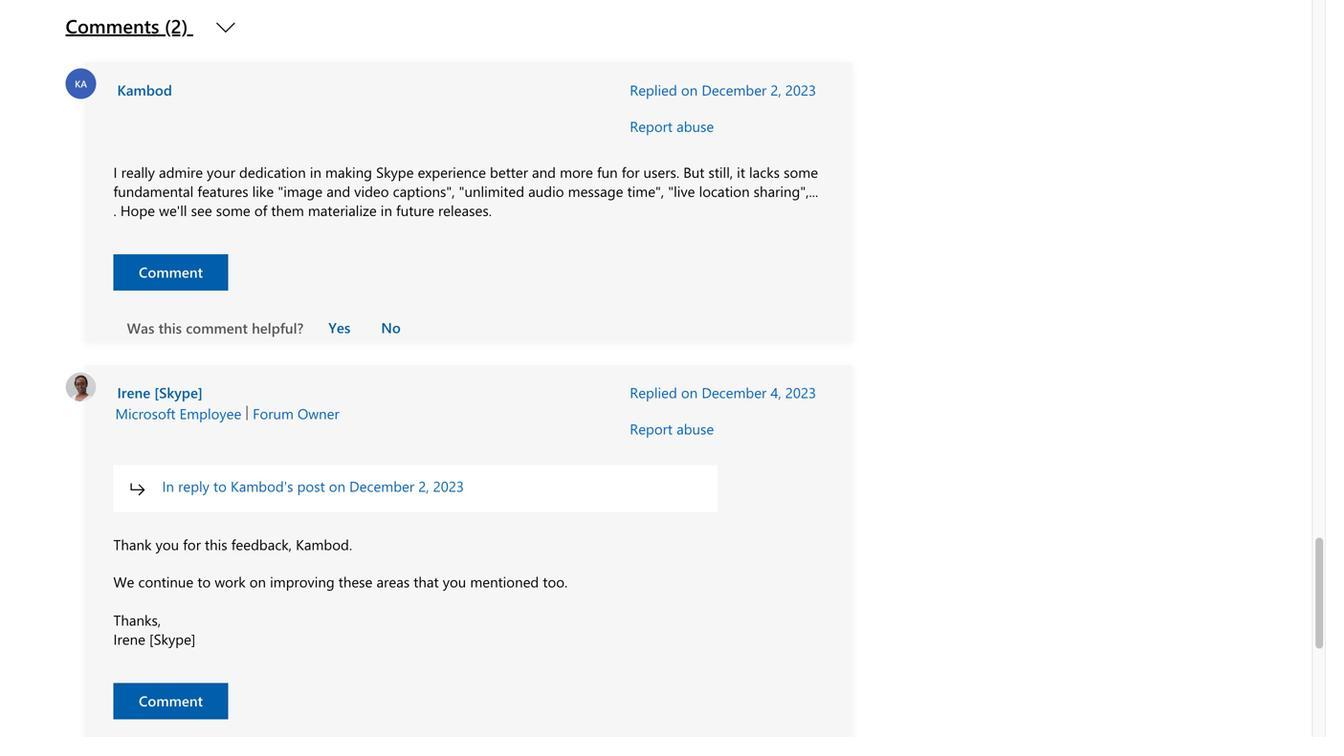 Task type: locate. For each thing, give the bounding box(es) containing it.
0 vertical spatial report
[[630, 116, 673, 136]]

that
[[414, 572, 439, 592]]

0 vertical spatial comment
[[139, 262, 203, 282]]

and
[[532, 162, 556, 182], [326, 182, 350, 201]]

1 horizontal spatial to
[[213, 477, 227, 496]]

1 replied from the top
[[630, 80, 677, 99]]

i
[[113, 162, 117, 182]]

december
[[702, 80, 767, 99], [702, 383, 767, 402], [349, 477, 414, 496]]

work
[[215, 572, 246, 592]]

0 vertical spatial profile picture image
[[66, 68, 96, 99]]

0 vertical spatial you
[[156, 535, 179, 554]]

in reply to kambod's post on december 2, 2023 button
[[113, 466, 717, 512]]

for inside i really admire your dedication in making skype experience better and more fun for users. but still, it lacks some fundamental features like "image and video captions", "unlimited audio message time", "live location sharing",... . hope we'll see some of them materialize in future releases.
[[622, 162, 640, 182]]

report for replied on december 2, 2023
[[630, 116, 673, 136]]

irene [skype] image
[[66, 373, 96, 403]]

report abuse
[[630, 116, 714, 136], [630, 420, 714, 439]]

reply
[[178, 477, 209, 496]]

1 vertical spatial report abuse button
[[630, 414, 714, 446]]

1 vertical spatial irene
[[113, 630, 145, 649]]

to inside button
[[213, 477, 227, 496]]

1 vertical spatial profile picture image
[[66, 371, 96, 403]]

abuse down replied on december 2, 2023
[[677, 116, 714, 136]]

1 comment from the top
[[139, 262, 203, 282]]

2 replied from the top
[[630, 383, 677, 402]]

future
[[396, 201, 434, 220]]

0 vertical spatial this
[[158, 318, 182, 338]]

2 report from the top
[[630, 420, 673, 439]]

report abuse up 'users.'
[[630, 116, 714, 136]]

1 horizontal spatial some
[[784, 162, 818, 182]]

[skype]
[[154, 383, 203, 402], [149, 630, 196, 649]]

post
[[297, 477, 325, 496]]

replied on december 4, 2023
[[630, 383, 816, 402]]

forum owner link
[[253, 404, 339, 423]]

0 vertical spatial to
[[213, 477, 227, 496]]

0 horizontal spatial 2,
[[418, 477, 429, 496]]

for up continue
[[183, 535, 201, 554]]

thank you for this feedback, kambod.
[[113, 535, 356, 554]]

december up it
[[702, 80, 767, 99]]

2, up that
[[418, 477, 429, 496]]

users.
[[644, 162, 679, 182]]

0 horizontal spatial to
[[197, 572, 211, 592]]

2 report abuse button from the top
[[630, 414, 714, 446]]

profile picture image containing ka
[[66, 68, 96, 99]]

0 vertical spatial abuse
[[677, 116, 714, 136]]

areas
[[377, 572, 410, 592]]

1 profile picture image from the top
[[66, 68, 96, 99]]

some right lacks
[[784, 162, 818, 182]]

1 report abuse from the top
[[630, 116, 714, 136]]

1 abuse from the top
[[677, 116, 714, 136]]

irene [skype]
[[113, 630, 196, 649]]

you right thank
[[156, 535, 179, 554]]

some left of at the top left of page
[[216, 201, 250, 220]]

0 vertical spatial [skype]
[[154, 383, 203, 402]]

comment button down we'll
[[113, 254, 228, 291]]

1 vertical spatial december
[[702, 383, 767, 402]]

1 vertical spatial [skype]
[[149, 630, 196, 649]]

0 vertical spatial 2,
[[771, 80, 781, 99]]

1 horizontal spatial this
[[205, 535, 227, 554]]

we'll
[[159, 201, 187, 220]]

1 horizontal spatial you
[[443, 572, 466, 592]]

still,
[[709, 162, 733, 182]]

2 report abuse from the top
[[630, 420, 714, 439]]

report abuse down replied on december 4, 2023 dropdown button
[[630, 420, 714, 439]]

this right was
[[158, 318, 182, 338]]

profile picture image left kambod "link"
[[66, 68, 96, 99]]

[skype] inside irene [skype] microsoft employee | forum owner
[[154, 383, 203, 402]]

0 horizontal spatial some
[[216, 201, 250, 220]]

replied for replied on december 2, 2023
[[630, 80, 677, 99]]

0 vertical spatial replied
[[630, 80, 677, 99]]

better
[[490, 162, 528, 182]]

2023
[[785, 80, 816, 99], [785, 383, 816, 402], [433, 477, 464, 496]]

profile picture image left irene [skype] link on the left
[[66, 371, 96, 403]]

irene up the microsoft
[[117, 383, 150, 402]]

[skype] for irene [skype]
[[149, 630, 196, 649]]

comments
[[66, 13, 159, 38]]

1 vertical spatial report abuse
[[630, 420, 714, 439]]

we
[[113, 572, 134, 592]]

feedback,
[[231, 535, 292, 554]]

2,
[[771, 80, 781, 99], [418, 477, 429, 496]]

1 report abuse button from the top
[[630, 111, 714, 143]]

1 report from the top
[[630, 116, 673, 136]]

this up the work on the bottom left of page
[[205, 535, 227, 554]]

1 vertical spatial comment
[[139, 692, 203, 711]]

december left 4,
[[702, 383, 767, 402]]

comment button down irene [skype]
[[113, 683, 228, 720]]

to left the work on the bottom left of page
[[197, 572, 211, 592]]

report abuse button for replied on december 2, 2023
[[630, 111, 714, 143]]

1 vertical spatial abuse
[[677, 420, 714, 439]]

(2)
[[165, 13, 188, 38]]

1 comment button from the top
[[113, 254, 228, 291]]

1 horizontal spatial for
[[622, 162, 640, 182]]

more
[[560, 162, 593, 182]]

helpful?
[[252, 318, 304, 338]]

captions",
[[393, 182, 455, 201]]

on right post
[[329, 477, 345, 496]]

report abuse button up 'users.'
[[630, 111, 714, 143]]

2 abuse from the top
[[677, 420, 714, 439]]

making
[[325, 162, 372, 182]]

0 vertical spatial december
[[702, 80, 767, 99]]

this
[[158, 318, 182, 338], [205, 535, 227, 554]]

was this comment helpful?
[[127, 318, 304, 338]]

0 horizontal spatial for
[[183, 535, 201, 554]]

1 vertical spatial 2,
[[418, 477, 429, 496]]

audio
[[528, 182, 564, 201]]

report abuse for replied on december 4, 2023
[[630, 420, 714, 439]]

comment down we'll
[[139, 262, 203, 282]]

replied on december 4, 2023 button
[[630, 383, 816, 402]]

thank
[[113, 535, 152, 554]]

report up 'users.'
[[630, 116, 673, 136]]

0 vertical spatial irene
[[117, 383, 150, 402]]

in reply to kambod's post on december 2, 2023
[[162, 477, 464, 496]]

abuse for replied on december 4, 2023
[[677, 420, 714, 439]]

in left making
[[310, 162, 321, 182]]

irene down we
[[113, 630, 145, 649]]

abuse down replied on december 4, 2023
[[677, 420, 714, 439]]

time",
[[627, 182, 664, 201]]

irene
[[117, 383, 150, 402], [113, 630, 145, 649]]

2 vertical spatial december
[[349, 477, 414, 496]]

2 profile picture image from the top
[[66, 371, 96, 403]]

irene inside irene [skype] microsoft employee | forum owner
[[117, 383, 150, 402]]

0 vertical spatial 2023
[[785, 80, 816, 99]]

dedication
[[239, 162, 306, 182]]

and left more
[[532, 162, 556, 182]]

experience
[[418, 162, 486, 182]]

1 vertical spatial replied
[[630, 383, 677, 402]]

to right reply
[[213, 477, 227, 496]]

december right post
[[349, 477, 414, 496]]

2023 for replied on december 4, 2023
[[785, 383, 816, 402]]

0 horizontal spatial in
[[310, 162, 321, 182]]

kambod's
[[231, 477, 293, 496]]

on
[[681, 80, 698, 99], [681, 383, 698, 402], [329, 477, 345, 496], [250, 572, 266, 592]]

1 vertical spatial for
[[183, 535, 201, 554]]

releases.
[[438, 201, 492, 220]]

too.
[[543, 572, 568, 592]]

abuse
[[677, 116, 714, 136], [677, 420, 714, 439]]

report abuse button down replied on december 4, 2023 dropdown button
[[630, 414, 714, 446]]

[skype] down continue
[[149, 630, 196, 649]]

to for reply
[[213, 477, 227, 496]]

1 vertical spatial report
[[630, 420, 673, 439]]

1 vertical spatial comment button
[[113, 683, 228, 720]]

and left video
[[326, 182, 350, 201]]

0 vertical spatial report abuse
[[630, 116, 714, 136]]

replied on december 2, 2023
[[630, 80, 816, 99]]

[skype] up microsoft employee link
[[154, 383, 203, 402]]

report abuse button
[[630, 111, 714, 143], [630, 414, 714, 446]]

these
[[339, 572, 373, 592]]

report down replied on december 4, 2023 dropdown button
[[630, 420, 673, 439]]

forum
[[253, 404, 294, 423]]

profile picture image
[[66, 68, 96, 99], [66, 371, 96, 403]]

2 comment button from the top
[[113, 683, 228, 720]]

replied
[[630, 80, 677, 99], [630, 383, 677, 402]]

0 vertical spatial report abuse button
[[630, 111, 714, 143]]

on left 4,
[[681, 383, 698, 402]]

0 vertical spatial comment button
[[113, 254, 228, 291]]

comment down irene [skype]
[[139, 692, 203, 711]]

0 vertical spatial for
[[622, 162, 640, 182]]

you right that
[[443, 572, 466, 592]]

profile picture image for replied on december 4, 2023
[[66, 371, 96, 403]]

2, up lacks
[[771, 80, 781, 99]]

for right fun
[[622, 162, 640, 182]]

1 vertical spatial to
[[197, 572, 211, 592]]

owner
[[298, 404, 339, 423]]

comment button
[[113, 254, 228, 291], [113, 683, 228, 720]]

1 vertical spatial 2023
[[785, 383, 816, 402]]

employee
[[180, 404, 241, 423]]

2 vertical spatial 2023
[[433, 477, 464, 496]]

1 vertical spatial in
[[381, 201, 392, 220]]

you
[[156, 535, 179, 554], [443, 572, 466, 592]]

video
[[354, 182, 389, 201]]

in left future
[[381, 201, 392, 220]]

in
[[162, 477, 174, 496]]

replied on december 2, 2023 button
[[630, 80, 816, 99]]

microsoft employee link
[[115, 404, 245, 423]]



Task type: describe. For each thing, give the bounding box(es) containing it.
admire
[[159, 162, 203, 182]]

see
[[191, 201, 212, 220]]

location
[[699, 182, 750, 201]]

december for 2,
[[702, 80, 767, 99]]

skype
[[376, 162, 414, 182]]

on right the work on the bottom left of page
[[250, 572, 266, 592]]

like
[[252, 182, 274, 201]]

2 comment from the top
[[139, 692, 203, 711]]

1 horizontal spatial in
[[381, 201, 392, 220]]

to for continue
[[197, 572, 211, 592]]

report abuse for replied on december 2, 2023
[[630, 116, 714, 136]]

mentioned
[[470, 572, 539, 592]]

irene for irene [skype]
[[113, 630, 145, 649]]

your
[[207, 162, 235, 182]]

0 horizontal spatial this
[[158, 318, 182, 338]]

no button
[[368, 314, 414, 341]]

replied for replied on december 4, 2023
[[630, 383, 677, 402]]

0 vertical spatial in
[[310, 162, 321, 182]]

them
[[271, 201, 304, 220]]

continue
[[138, 572, 194, 592]]

report for replied on december 4, 2023
[[630, 420, 673, 439]]

fundamental
[[113, 182, 194, 201]]

december for 4,
[[702, 383, 767, 402]]

report abuse button for replied on december 4, 2023
[[630, 414, 714, 446]]

2023 for replied on december 2, 2023
[[785, 80, 816, 99]]

kambod.
[[296, 535, 352, 554]]

lacks
[[749, 162, 780, 182]]

0 horizontal spatial and
[[326, 182, 350, 201]]

"image
[[278, 182, 323, 201]]

comments (2)
[[66, 13, 193, 38]]

2, inside button
[[418, 477, 429, 496]]

profile picture image for replied on december 2, 2023
[[66, 68, 96, 99]]

1 vertical spatial this
[[205, 535, 227, 554]]

"live
[[668, 182, 695, 201]]

sharing",...
[[754, 182, 818, 201]]

microsoft
[[115, 404, 176, 423]]

2023 inside button
[[433, 477, 464, 496]]

fun
[[597, 162, 618, 182]]

but
[[683, 162, 705, 182]]

materialize
[[308, 201, 377, 220]]

yes button
[[315, 314, 364, 341]]

1 vertical spatial some
[[216, 201, 250, 220]]

improving
[[270, 572, 335, 592]]

"unlimited
[[459, 182, 524, 201]]

features
[[197, 182, 248, 201]]

4,
[[771, 383, 781, 402]]

abuse for replied on december 2, 2023
[[677, 116, 714, 136]]

we continue to work on improving these areas that you mentioned too.
[[113, 572, 568, 592]]

on up but
[[681, 80, 698, 99]]

reply image
[[131, 483, 145, 497]]

0 horizontal spatial you
[[156, 535, 179, 554]]

irene [skype] microsoft employee | forum owner
[[115, 383, 339, 423]]

kambod link
[[115, 78, 174, 101]]

was
[[127, 318, 154, 338]]

hope
[[120, 201, 155, 220]]

thanks,
[[113, 611, 165, 630]]

comment
[[186, 318, 248, 338]]

message
[[568, 182, 623, 201]]

irene for irene [skype] microsoft employee | forum owner
[[117, 383, 150, 402]]

.
[[113, 201, 117, 220]]

irene [skype] link
[[115, 381, 205, 404]]

kambod
[[117, 80, 172, 99]]

|
[[245, 402, 249, 421]]

1 horizontal spatial and
[[532, 162, 556, 182]]

ka
[[75, 77, 87, 90]]

1 vertical spatial you
[[443, 572, 466, 592]]

0 vertical spatial some
[[784, 162, 818, 182]]

1 horizontal spatial 2,
[[771, 80, 781, 99]]

i really admire your dedication in making skype experience better and more fun for users. but still, it lacks some fundamental features like "image and video captions", "unlimited audio message time", "live location sharing",... . hope we'll see some of them materialize in future releases.
[[113, 162, 822, 220]]

yes
[[328, 318, 351, 337]]

of
[[254, 201, 267, 220]]

december inside button
[[349, 477, 414, 496]]


[[216, 18, 235, 37]]

it
[[737, 162, 745, 182]]

no
[[381, 318, 401, 337]]

on inside button
[[329, 477, 345, 496]]

really
[[121, 162, 155, 182]]

[skype] for irene [skype] microsoft employee | forum owner
[[154, 383, 203, 402]]



Task type: vqa. For each thing, say whether or not it's contained in the screenshot.
experience
yes



